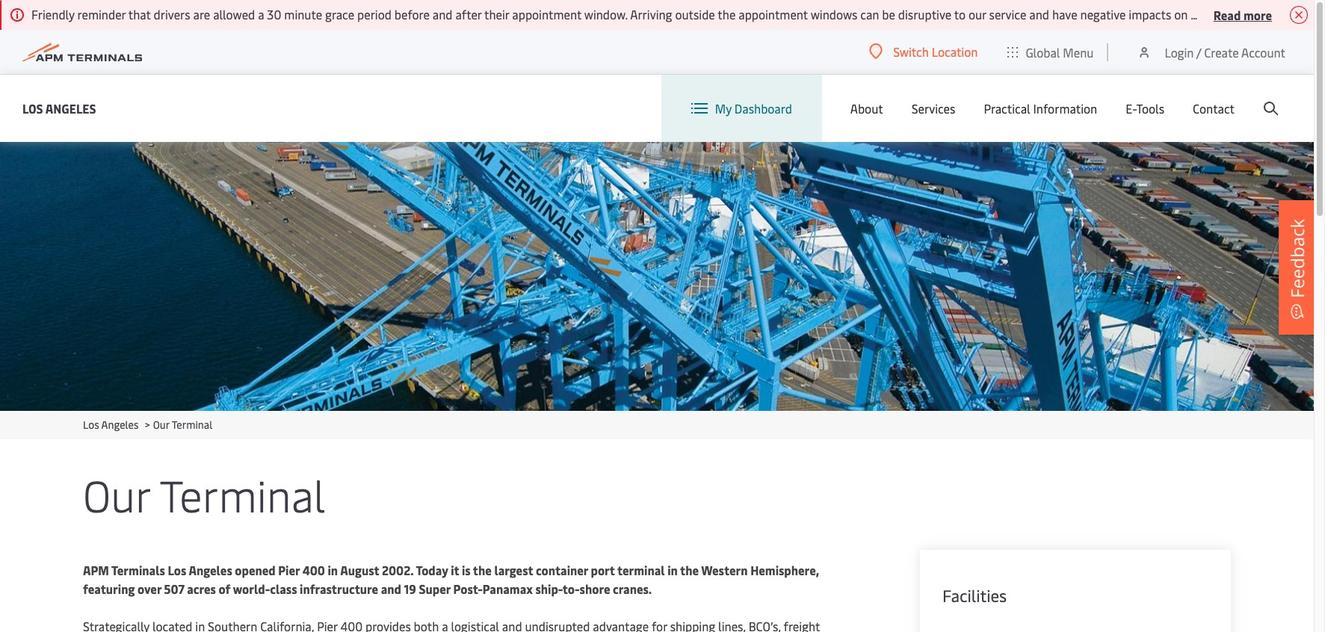 Task type: describe. For each thing, give the bounding box(es) containing it.
read
[[1213, 6, 1241, 23]]

arrive
[[1256, 6, 1286, 22]]

apm
[[83, 562, 109, 578]]

to
[[954, 6, 966, 22]]

1 vertical spatial our
[[83, 465, 150, 524]]

our
[[968, 6, 986, 22]]

terminals
[[111, 562, 165, 578]]

1 appointment from the left
[[512, 6, 581, 22]]

about
[[850, 100, 883, 117]]

allowed
[[213, 6, 255, 22]]

disruptive
[[898, 6, 951, 22]]

about button
[[850, 75, 883, 142]]

practical information button
[[984, 75, 1097, 142]]

be
[[882, 6, 895, 22]]

account
[[1241, 44, 1285, 60]]

a
[[258, 6, 264, 22]]

los for los angeles
[[22, 100, 43, 116]]

outside
[[675, 6, 715, 22]]

read more
[[1213, 6, 1272, 23]]

post-
[[453, 581, 483, 597]]

cranes.
[[613, 581, 652, 597]]

2002.
[[382, 562, 413, 578]]

dashboard
[[734, 100, 792, 117]]

global menu button
[[993, 30, 1109, 74]]

login / create account link
[[1137, 30, 1285, 74]]

grace
[[325, 6, 354, 22]]

los inside apm terminals los angeles opened pier 400 in august 2002. today it is the largest container port terminal in the western hemisphere, featuring over 507 acres of world-class infrastructure and 19 super post-panamax ship-to-shore cranes.
[[168, 562, 186, 578]]

largest
[[494, 562, 533, 578]]

featuring
[[83, 581, 135, 597]]

container
[[536, 562, 588, 578]]

>
[[145, 418, 150, 432]]

2 drivers from the left
[[1191, 6, 1227, 22]]

angeles for los angeles
[[45, 100, 96, 116]]

my dashboard button
[[691, 75, 792, 142]]

read more button
[[1213, 5, 1272, 24]]

tools
[[1136, 100, 1164, 117]]

login / create account
[[1165, 44, 1285, 60]]

service
[[989, 6, 1026, 22]]

angeles for los angeles > our terminal
[[101, 418, 139, 432]]

1 drivers from the left
[[154, 6, 190, 22]]

used ship-to-shore (sts) cranes in north america image
[[0, 142, 1314, 411]]

contact
[[1193, 100, 1235, 117]]

apm terminals los angeles opened pier 400 in august 2002. today it is the largest container port terminal in the western hemisphere, featuring over 507 acres of world-class infrastructure and 19 super post-panamax ship-to-shore cranes.
[[83, 562, 819, 597]]

window.
[[584, 6, 628, 22]]

practical
[[984, 100, 1030, 117]]

their
[[484, 6, 509, 22]]

shore
[[580, 581, 610, 597]]

e-tools
[[1126, 100, 1164, 117]]

time
[[1305, 6, 1325, 22]]

30
[[267, 6, 281, 22]]

services
[[912, 100, 955, 117]]

507
[[164, 581, 184, 597]]

close alert image
[[1290, 6, 1308, 24]]

switch location button
[[869, 43, 978, 60]]

panamax
[[483, 581, 533, 597]]

windows
[[811, 6, 857, 22]]

2 appointment from the left
[[739, 6, 808, 22]]

super
[[419, 581, 451, 597]]

have
[[1052, 6, 1077, 22]]

acres
[[187, 581, 216, 597]]

1 vertical spatial terminal
[[159, 465, 325, 524]]

ship-
[[535, 581, 563, 597]]

western
[[701, 562, 748, 578]]

400
[[302, 562, 325, 578]]

1 in from the left
[[328, 562, 338, 578]]

infrastructure
[[300, 581, 378, 597]]

my dashboard
[[715, 100, 792, 117]]

los angeles > our terminal
[[83, 418, 212, 432]]

create
[[1204, 44, 1239, 60]]

1 on from the left
[[1174, 6, 1188, 22]]

friendly reminder that drivers are allowed a 30 minute grace period before and after their appointment window. arriving outside the appointment windows can be disruptive to our service and have negative impacts on drivers who arrive on time
[[31, 6, 1325, 22]]

angeles inside apm terminals los angeles opened pier 400 in august 2002. today it is the largest container port terminal in the western hemisphere, featuring over 507 acres of world-class infrastructure and 19 super post-panamax ship-to-shore cranes.
[[189, 562, 232, 578]]



Task type: vqa. For each thing, say whether or not it's contained in the screenshot.
'Shift'
no



Task type: locate. For each thing, give the bounding box(es) containing it.
1 horizontal spatial in
[[667, 562, 678, 578]]

1 horizontal spatial appointment
[[739, 6, 808, 22]]

2 on from the left
[[1289, 6, 1303, 22]]

angeles
[[45, 100, 96, 116], [101, 418, 139, 432], [189, 562, 232, 578]]

/
[[1196, 44, 1201, 60]]

los for los angeles > our terminal
[[83, 418, 99, 432]]

port
[[591, 562, 615, 578]]

2 in from the left
[[667, 562, 678, 578]]

1 horizontal spatial our
[[153, 418, 169, 432]]

arriving
[[630, 6, 672, 22]]

0 horizontal spatial our
[[83, 465, 150, 524]]

1 horizontal spatial on
[[1289, 6, 1303, 22]]

appointment right their
[[512, 6, 581, 22]]

facilities
[[942, 584, 1007, 607]]

1 vertical spatial los angeles link
[[83, 418, 139, 432]]

1 horizontal spatial and
[[433, 6, 453, 22]]

0 horizontal spatial on
[[1174, 6, 1188, 22]]

1 horizontal spatial los
[[83, 418, 99, 432]]

global menu
[[1026, 44, 1094, 60]]

the for terminal
[[680, 562, 699, 578]]

and left after
[[433, 6, 453, 22]]

is
[[462, 562, 471, 578]]

impacts
[[1129, 6, 1171, 22]]

and inside apm terminals los angeles opened pier 400 in august 2002. today it is the largest container port terminal in the western hemisphere, featuring over 507 acres of world-class infrastructure and 19 super post-panamax ship-to-shore cranes.
[[381, 581, 401, 597]]

global
[[1026, 44, 1060, 60]]

that
[[128, 6, 151, 22]]

drivers left who
[[1191, 6, 1227, 22]]

0 horizontal spatial angeles
[[45, 100, 96, 116]]

are
[[193, 6, 210, 22]]

on
[[1174, 6, 1188, 22], [1289, 6, 1303, 22]]

world-
[[233, 581, 270, 597]]

the for arriving
[[718, 6, 736, 22]]

negative
[[1080, 6, 1126, 22]]

los angeles link
[[22, 99, 96, 118], [83, 418, 139, 432]]

august
[[340, 562, 379, 578]]

class
[[270, 581, 297, 597]]

e-
[[1126, 100, 1136, 117]]

0 horizontal spatial and
[[381, 581, 401, 597]]

friendly
[[31, 6, 75, 22]]

feedback
[[1285, 219, 1309, 298]]

appointment
[[512, 6, 581, 22], [739, 6, 808, 22]]

the
[[718, 6, 736, 22], [473, 562, 492, 578], [680, 562, 699, 578]]

today
[[416, 562, 448, 578]]

and left 19
[[381, 581, 401, 597]]

0 vertical spatial terminal
[[172, 418, 212, 432]]

who
[[1230, 6, 1253, 22]]

menu
[[1063, 44, 1094, 60]]

2 vertical spatial angeles
[[189, 562, 232, 578]]

2 horizontal spatial angeles
[[189, 562, 232, 578]]

practical information
[[984, 100, 1097, 117]]

2 horizontal spatial los
[[168, 562, 186, 578]]

services button
[[912, 75, 955, 142]]

1 horizontal spatial the
[[680, 562, 699, 578]]

can
[[860, 6, 879, 22]]

feedback button
[[1279, 200, 1316, 335]]

on right the impacts
[[1174, 6, 1188, 22]]

2 horizontal spatial and
[[1029, 6, 1049, 22]]

0 vertical spatial angeles
[[45, 100, 96, 116]]

0 horizontal spatial drivers
[[154, 6, 190, 22]]

period
[[357, 6, 392, 22]]

0 vertical spatial los
[[22, 100, 43, 116]]

in
[[328, 562, 338, 578], [667, 562, 678, 578]]

on left time
[[1289, 6, 1303, 22]]

in right 'terminal'
[[667, 562, 678, 578]]

switch location
[[893, 43, 978, 60]]

1 vertical spatial los
[[83, 418, 99, 432]]

reminder
[[77, 6, 126, 22]]

1 horizontal spatial drivers
[[1191, 6, 1227, 22]]

0 vertical spatial our
[[153, 418, 169, 432]]

hemisphere,
[[750, 562, 819, 578]]

terminal
[[617, 562, 665, 578]]

my
[[715, 100, 732, 117]]

appointment left windows
[[739, 6, 808, 22]]

the left western
[[680, 562, 699, 578]]

the right is
[[473, 562, 492, 578]]

our terminal
[[83, 465, 325, 524]]

0 vertical spatial los angeles link
[[22, 99, 96, 118]]

it
[[451, 562, 459, 578]]

more
[[1243, 6, 1272, 23]]

information
[[1033, 100, 1097, 117]]

0 horizontal spatial los
[[22, 100, 43, 116]]

drivers left are
[[154, 6, 190, 22]]

over
[[137, 581, 161, 597]]

of
[[219, 581, 230, 597]]

pier
[[278, 562, 300, 578]]

1 vertical spatial angeles
[[101, 418, 139, 432]]

drivers
[[154, 6, 190, 22], [1191, 6, 1227, 22]]

the right outside
[[718, 6, 736, 22]]

19
[[404, 581, 416, 597]]

before
[[394, 6, 430, 22]]

and
[[433, 6, 453, 22], [1029, 6, 1049, 22], [381, 581, 401, 597]]

login
[[1165, 44, 1194, 60]]

and left have
[[1029, 6, 1049, 22]]

2 horizontal spatial the
[[718, 6, 736, 22]]

los angeles
[[22, 100, 96, 116]]

0 horizontal spatial appointment
[[512, 6, 581, 22]]

2 vertical spatial los
[[168, 562, 186, 578]]

e-tools button
[[1126, 75, 1164, 142]]

contact button
[[1193, 75, 1235, 142]]

location
[[932, 43, 978, 60]]

in right 400
[[328, 562, 338, 578]]

0 horizontal spatial the
[[473, 562, 492, 578]]

switch
[[893, 43, 929, 60]]

los
[[22, 100, 43, 116], [83, 418, 99, 432], [168, 562, 186, 578]]

after
[[455, 6, 482, 22]]

opened
[[235, 562, 276, 578]]

0 horizontal spatial in
[[328, 562, 338, 578]]

minute
[[284, 6, 322, 22]]

1 horizontal spatial angeles
[[101, 418, 139, 432]]



